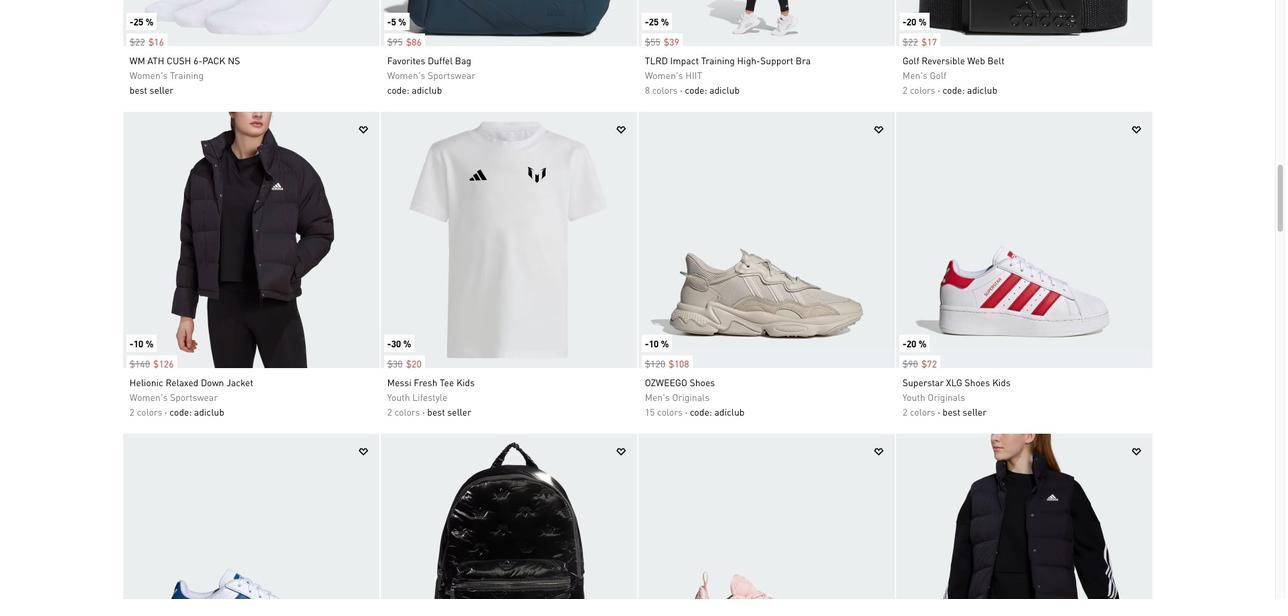 Task type: vqa. For each thing, say whether or not it's contained in the screenshot.
BACK 'image'
no



Task type: describe. For each thing, give the bounding box(es) containing it.
· inside ozweego shoes men's originals 15 colors · code: adiclub
[[685, 406, 688, 418]]

youth sportswear pink x_plr shoes image
[[639, 434, 895, 599]]

$20
[[406, 358, 422, 370]]

wm
[[130, 54, 145, 66]]

tlrd impact training high-support bra women's hiit 8 colors · code: adiclub
[[645, 54, 811, 96]]

adiclub inside ozweego shoes men's originals 15 colors · code: adiclub
[[715, 406, 745, 418]]

youth for youth originals
[[903, 391, 926, 403]]

% for $126
[[146, 338, 154, 350]]

$95 $86
[[387, 35, 422, 48]]

$55 $39
[[645, 35, 680, 48]]

code: inside golf reversible web belt men's golf 2 colors · code: adiclub
[[943, 84, 966, 96]]

% for $17
[[919, 15, 927, 27]]

ns
[[228, 54, 240, 66]]

2 for helionic relaxed down jacket women's sportswear 2 colors · code: adiclub
[[130, 406, 135, 418]]

6-
[[194, 54, 202, 66]]

ath
[[148, 54, 164, 66]]

colors for superstar xlg shoes kids youth originals 2 colors · best seller
[[910, 406, 936, 418]]

sportswear inside the favorites duffel bag women's sportswear code: adiclub
[[428, 69, 476, 81]]

% for $108
[[661, 338, 669, 350]]

25 for $55
[[649, 15, 659, 27]]

helionic relaxed down jacket women's sportswear 2 colors · code: adiclub
[[130, 376, 253, 418]]

-20 % for $22
[[903, 15, 927, 27]]

- for $55 $39
[[645, 15, 649, 27]]

$39
[[664, 35, 680, 48]]

youth lifestyle white messi fresh tee kids image
[[381, 112, 637, 368]]

$17
[[922, 35, 938, 48]]

$95
[[387, 35, 403, 48]]

belt
[[988, 54, 1005, 66]]

30
[[391, 338, 401, 350]]

% for $72
[[919, 338, 927, 350]]

code: inside ozweego shoes men's originals 15 colors · code: adiclub
[[690, 406, 713, 418]]

favorites duffel bag women's sportswear code: adiclub
[[387, 54, 476, 96]]

kids for superstar xlg shoes kids youth originals 2 colors · best seller
[[993, 376, 1011, 388]]

relaxed
[[166, 376, 199, 388]]

hiit
[[686, 69, 703, 81]]

$90
[[903, 358, 919, 370]]

1 horizontal spatial youth originals white superstar xlg shoes kids image
[[896, 112, 1153, 368]]

20 for $90
[[907, 338, 917, 350]]

training inside wm ath cush 6-pack ns women's training best seller
[[170, 69, 204, 81]]

10 for $140
[[134, 338, 143, 350]]

colors inside ozweego shoes men's originals 15 colors · code: adiclub
[[658, 406, 683, 418]]

originals inside ozweego shoes men's originals 15 colors · code: adiclub
[[673, 391, 710, 403]]

youth for youth lifestyle
[[387, 391, 410, 403]]

code: inside helionic relaxed down jacket women's sportswear 2 colors · code: adiclub
[[170, 406, 192, 418]]

originals inside superstar xlg shoes kids youth originals 2 colors · best seller
[[928, 391, 966, 403]]

high-
[[738, 54, 761, 66]]

ozweego
[[645, 376, 688, 388]]

duffel
[[428, 54, 453, 66]]

women's inside wm ath cush 6-pack ns women's training best seller
[[130, 69, 168, 81]]

$22 for $22 $16
[[130, 35, 145, 48]]

seller for -30 %
[[448, 406, 472, 418]]

-20 % for $90
[[903, 338, 927, 350]]

$22 for $22 $17
[[903, 35, 919, 48]]

· for superstar xlg shoes kids youth originals 2 colors · best seller
[[938, 406, 941, 418]]

$90 $72
[[903, 358, 938, 370]]

sportswear inside helionic relaxed down jacket women's sportswear 2 colors · code: adiclub
[[170, 391, 218, 403]]

seller for -20 %
[[963, 406, 987, 418]]

reversible
[[922, 54, 966, 66]]

colors inside tlrd impact training high-support bra women's hiit 8 colors · code: adiclub
[[653, 84, 678, 96]]

$86
[[406, 35, 422, 48]]

-10 % for $120
[[645, 338, 669, 350]]

8
[[645, 84, 650, 96]]

men's golf black golf reversible web belt image
[[896, 0, 1153, 46]]

colors for golf reversible web belt men's golf 2 colors · code: adiclub
[[910, 84, 936, 96]]

adiclub inside helionic relaxed down jacket women's sportswear 2 colors · code: adiclub
[[194, 406, 224, 418]]

women's inside helionic relaxed down jacket women's sportswear 2 colors · code: adiclub
[[130, 391, 168, 403]]

-30 %
[[387, 338, 411, 350]]

code: inside the favorites duffel bag women's sportswear code: adiclub
[[387, 84, 410, 96]]

favorites
[[387, 54, 426, 66]]

tlrd
[[645, 54, 668, 66]]

down
[[201, 376, 224, 388]]

women's training white wm ath cush 6-pack ns image
[[123, 0, 379, 46]]

women's originals black puffy satin backpack image
[[381, 434, 637, 599]]

women's inside tlrd impact training high-support bra women's hiit 8 colors · code: adiclub
[[645, 69, 683, 81]]

-5 %
[[387, 15, 407, 27]]

wm ath cush 6-pack ns women's training best seller
[[130, 54, 240, 96]]

web
[[968, 54, 986, 66]]

best for -30 %
[[428, 406, 445, 418]]

men's inside ozweego shoes men's originals 15 colors · code: adiclub
[[645, 391, 670, 403]]

-25 % for $55
[[645, 15, 669, 27]]

xlg
[[947, 376, 963, 388]]

bra
[[796, 54, 811, 66]]



Task type: locate. For each thing, give the bounding box(es) containing it.
kids inside messi fresh tee kids youth lifestyle 2 colors · best seller
[[457, 376, 475, 388]]

· inside helionic relaxed down jacket women's sportswear 2 colors · code: adiclub
[[165, 406, 167, 418]]

0 horizontal spatial 25
[[134, 15, 143, 27]]

-25 % up $55
[[645, 15, 669, 27]]

· inside tlrd impact training high-support bra women's hiit 8 colors · code: adiclub
[[681, 84, 683, 96]]

0 horizontal spatial -10 %
[[130, 338, 154, 350]]

men's inside golf reversible web belt men's golf 2 colors · code: adiclub
[[903, 69, 928, 81]]

adiclub inside golf reversible web belt men's golf 2 colors · code: adiclub
[[968, 84, 998, 96]]

1 horizontal spatial shoes
[[965, 376, 991, 388]]

0 vertical spatial -20 %
[[903, 15, 927, 27]]

% for $20
[[404, 338, 411, 350]]

training
[[702, 54, 735, 66], [170, 69, 204, 81]]

best down xlg
[[943, 406, 961, 418]]

1 horizontal spatial $22
[[903, 35, 919, 48]]

1 vertical spatial youth originals white superstar xlg shoes kids image
[[123, 434, 379, 599]]

training up hiit on the top right of page
[[702, 54, 735, 66]]

best for -20 %
[[943, 406, 961, 418]]

colors for helionic relaxed down jacket women's sportswear 2 colors · code: adiclub
[[137, 406, 162, 418]]

- for $30 $20
[[387, 338, 391, 350]]

· for helionic relaxed down jacket women's sportswear 2 colors · code: adiclub
[[165, 406, 167, 418]]

cush
[[167, 54, 191, 66]]

superstar
[[903, 376, 944, 388]]

women's down "favorites"
[[387, 69, 426, 81]]

0 horizontal spatial golf
[[903, 54, 920, 66]]

training down cush
[[170, 69, 204, 81]]

sportswear down duffel
[[428, 69, 476, 81]]

2 -20 % from the top
[[903, 338, 927, 350]]

2 down superstar
[[903, 406, 908, 418]]

code: down hiit on the top right of page
[[685, 84, 708, 96]]

$30 $20
[[387, 358, 422, 370]]

originals down xlg
[[928, 391, 966, 403]]

women's down 'helionic'
[[130, 391, 168, 403]]

15
[[645, 406, 655, 418]]

0 vertical spatial training
[[702, 54, 735, 66]]

1 $22 from the left
[[130, 35, 145, 48]]

colors inside superstar xlg shoes kids youth originals 2 colors · best seller
[[910, 406, 936, 418]]

code: inside tlrd impact training high-support bra women's hiit 8 colors · code: adiclub
[[685, 84, 708, 96]]

golf reversible web belt men's golf 2 colors · code: adiclub
[[903, 54, 1005, 96]]

0 horizontal spatial youth originals white superstar xlg shoes kids image
[[123, 434, 379, 599]]

0 horizontal spatial training
[[170, 69, 204, 81]]

- up "$140" at the bottom of page
[[130, 338, 134, 350]]

1 -20 % from the top
[[903, 15, 927, 27]]

-
[[130, 15, 134, 27], [387, 15, 391, 27], [645, 15, 649, 27], [903, 15, 907, 27], [130, 338, 134, 350], [387, 338, 391, 350], [645, 338, 649, 350], [903, 338, 907, 350]]

2 25 from the left
[[649, 15, 659, 27]]

· inside superstar xlg shoes kids youth originals 2 colors · best seller
[[938, 406, 941, 418]]

-20 % up $90
[[903, 338, 927, 350]]

women's down tlrd at the right top of page
[[645, 69, 683, 81]]

10 for $120
[[649, 338, 659, 350]]

20 for $22
[[907, 15, 917, 27]]

1 horizontal spatial sportswear
[[428, 69, 476, 81]]

1 10 from the left
[[134, 338, 143, 350]]

2 -25 % from the left
[[645, 15, 669, 27]]

0 horizontal spatial 10
[[134, 338, 143, 350]]

2 kids from the left
[[993, 376, 1011, 388]]

- for $95 $86
[[387, 15, 391, 27]]

jacket
[[226, 376, 253, 388]]

women's
[[130, 69, 168, 81], [387, 69, 426, 81], [645, 69, 683, 81], [130, 391, 168, 403]]

0 horizontal spatial shoes
[[690, 376, 716, 388]]

$22 left $17
[[903, 35, 919, 48]]

originals down ozweego
[[673, 391, 710, 403]]

2 youth from the left
[[903, 391, 926, 403]]

women's down ath on the left of the page
[[130, 69, 168, 81]]

best down lifestyle
[[428, 406, 445, 418]]

shoes inside ozweego shoes men's originals 15 colors · code: adiclub
[[690, 376, 716, 388]]

· down reversible
[[938, 84, 941, 96]]

youth down superstar
[[903, 391, 926, 403]]

5
[[391, 15, 396, 27]]

1 kids from the left
[[457, 376, 475, 388]]

10 up "$120"
[[649, 338, 659, 350]]

0 horizontal spatial seller
[[150, 84, 174, 96]]

0 horizontal spatial youth
[[387, 391, 410, 403]]

1 vertical spatial training
[[170, 69, 204, 81]]

colors right 8
[[653, 84, 678, 96]]

% right 5 at the top left of page
[[399, 15, 407, 27]]

kids
[[457, 376, 475, 388], [993, 376, 1011, 388]]

helionic
[[130, 376, 163, 388]]

1 20 from the top
[[907, 15, 917, 27]]

best inside superstar xlg shoes kids youth originals 2 colors · best seller
[[943, 406, 961, 418]]

adiclub inside the favorites duffel bag women's sportswear code: adiclub
[[412, 84, 442, 96]]

1 youth from the left
[[387, 391, 410, 403]]

· inside golf reversible web belt men's golf 2 colors · code: adiclub
[[938, 84, 941, 96]]

women's sportswear black helionic relaxed down jacket image
[[123, 112, 379, 368]]

1 horizontal spatial youth
[[903, 391, 926, 403]]

0 horizontal spatial $22
[[130, 35, 145, 48]]

golf down reversible
[[930, 69, 947, 81]]

2 inside golf reversible web belt men's golf 2 colors · code: adiclub
[[903, 84, 908, 96]]

2 for superstar xlg shoes kids youth originals 2 colors · best seller
[[903, 406, 908, 418]]

code:
[[387, 84, 410, 96], [685, 84, 708, 96], [943, 84, 966, 96], [170, 406, 192, 418], [690, 406, 713, 418]]

youth originals white superstar xlg shoes kids image
[[896, 112, 1153, 368], [123, 434, 379, 599]]

bag
[[455, 54, 472, 66]]

2 20 from the top
[[907, 338, 917, 350]]

adiclub inside tlrd impact training high-support bra women's hiit 8 colors · code: adiclub
[[710, 84, 740, 96]]

-20 %
[[903, 15, 927, 27], [903, 338, 927, 350]]

2 shoes from the left
[[965, 376, 991, 388]]

colors down lifestyle
[[395, 406, 420, 418]]

men's originals beige ozweego shoes image
[[639, 112, 895, 368]]

seller
[[150, 84, 174, 96], [448, 406, 472, 418], [963, 406, 987, 418]]

- up $30
[[387, 338, 391, 350]]

superstar xlg shoes kids youth originals 2 colors · best seller
[[903, 376, 1011, 418]]

0 horizontal spatial -25 %
[[130, 15, 154, 27]]

shoes right xlg
[[965, 376, 991, 388]]

best down wm
[[130, 84, 147, 96]]

1 vertical spatial 20
[[907, 338, 917, 350]]

1 vertical spatial -20 %
[[903, 338, 927, 350]]

code: down reversible
[[943, 84, 966, 96]]

1 -10 % from the left
[[130, 338, 154, 350]]

women's inside the favorites duffel bag women's sportswear code: adiclub
[[387, 69, 426, 81]]

messi
[[387, 376, 412, 388]]

% for $39
[[661, 15, 669, 27]]

%
[[146, 15, 154, 27], [399, 15, 407, 27], [661, 15, 669, 27], [919, 15, 927, 27], [146, 338, 154, 350], [404, 338, 411, 350], [661, 338, 669, 350], [919, 338, 927, 350]]

$140
[[130, 358, 150, 370]]

1 horizontal spatial -25 %
[[645, 15, 669, 27]]

$140 $126
[[130, 358, 174, 370]]

1 vertical spatial men's
[[645, 391, 670, 403]]

code: down relaxed
[[170, 406, 192, 418]]

% up $140 $126
[[146, 338, 154, 350]]

0 horizontal spatial men's
[[645, 391, 670, 403]]

· down ozweego
[[685, 406, 688, 418]]

- up the $22 $16
[[130, 15, 134, 27]]

$22 $17
[[903, 35, 938, 48]]

shoes inside superstar xlg shoes kids youth originals 2 colors · best seller
[[965, 376, 991, 388]]

· down relaxed
[[165, 406, 167, 418]]

colors down superstar
[[910, 406, 936, 418]]

adiclub
[[412, 84, 442, 96], [710, 84, 740, 96], [968, 84, 998, 96], [194, 406, 224, 418], [715, 406, 745, 418]]

youth
[[387, 391, 410, 403], [903, 391, 926, 403]]

· for golf reversible web belt men's golf 2 colors · code: adiclub
[[938, 84, 941, 96]]

20 up $22 $17
[[907, 15, 917, 27]]

kids right xlg
[[993, 376, 1011, 388]]

2 for messi fresh tee kids youth lifestyle 2 colors · best seller
[[387, 406, 392, 418]]

0 vertical spatial sportswear
[[428, 69, 476, 81]]

- up $90
[[903, 338, 907, 350]]

25 for $22
[[134, 15, 143, 27]]

1 horizontal spatial 25
[[649, 15, 659, 27]]

$120
[[645, 358, 666, 370]]

20
[[907, 15, 917, 27], [907, 338, 917, 350]]

-10 % for $140
[[130, 338, 154, 350]]

kids right tee on the left bottom of page
[[457, 376, 475, 388]]

2 10 from the left
[[649, 338, 659, 350]]

10
[[134, 338, 143, 350], [649, 338, 659, 350]]

2
[[903, 84, 908, 96], [130, 406, 135, 418], [387, 406, 392, 418], [903, 406, 908, 418]]

1 vertical spatial golf
[[930, 69, 947, 81]]

20 up $90
[[907, 338, 917, 350]]

best inside messi fresh tee kids youth lifestyle 2 colors · best seller
[[428, 406, 445, 418]]

$72
[[922, 358, 938, 370]]

$120 $108
[[645, 358, 690, 370]]

1 vertical spatial sportswear
[[170, 391, 218, 403]]

seller inside wm ath cush 6-pack ns women's training best seller
[[150, 84, 174, 96]]

% up $55 $39
[[661, 15, 669, 27]]

$22 $16
[[130, 35, 164, 48]]

$22 up wm
[[130, 35, 145, 48]]

0 horizontal spatial sportswear
[[170, 391, 218, 403]]

1 originals from the left
[[673, 391, 710, 403]]

women's sportswear turquoise favorites duffel bag image
[[381, 0, 637, 46]]

25 up $55
[[649, 15, 659, 27]]

colors down reversible
[[910, 84, 936, 96]]

1 horizontal spatial seller
[[448, 406, 472, 418]]

- up $22 $17
[[903, 15, 907, 27]]

-10 % up "$120"
[[645, 338, 669, 350]]

- up $95 on the top of page
[[387, 15, 391, 27]]

impact
[[671, 54, 699, 66]]

fresh
[[414, 376, 438, 388]]

- for $140 $126
[[130, 338, 134, 350]]

- for $22 $17
[[903, 15, 907, 27]]

- for $22 $16
[[130, 15, 134, 27]]

golf down $22 $17
[[903, 54, 920, 66]]

women's hiit black tlrd impact training high-support bra image
[[639, 0, 895, 46]]

kids for messi fresh tee kids youth lifestyle 2 colors · best seller
[[457, 376, 475, 388]]

1 horizontal spatial originals
[[928, 391, 966, 403]]

pack
[[202, 54, 226, 66]]

1 horizontal spatial 10
[[649, 338, 659, 350]]

colors inside golf reversible web belt men's golf 2 colors · code: adiclub
[[910, 84, 936, 96]]

men's up 15 on the bottom right of page
[[645, 391, 670, 403]]

$22
[[130, 35, 145, 48], [903, 35, 919, 48]]

-10 % up "$140" at the bottom of page
[[130, 338, 154, 350]]

youth inside superstar xlg shoes kids youth originals 2 colors · best seller
[[903, 391, 926, 403]]

25
[[134, 15, 143, 27], [649, 15, 659, 27]]

· down impact
[[681, 84, 683, 96]]

2 inside helionic relaxed down jacket women's sportswear 2 colors · code: adiclub
[[130, 406, 135, 418]]

0 vertical spatial golf
[[903, 54, 920, 66]]

1 shoes from the left
[[690, 376, 716, 388]]

0 horizontal spatial kids
[[457, 376, 475, 388]]

·
[[681, 84, 683, 96], [938, 84, 941, 96], [165, 406, 167, 418], [423, 406, 425, 418], [685, 406, 688, 418], [938, 406, 941, 418]]

best
[[130, 84, 147, 96], [428, 406, 445, 418], [943, 406, 961, 418]]

code: right 15 on the bottom right of page
[[690, 406, 713, 418]]

golf
[[903, 54, 920, 66], [930, 69, 947, 81]]

- up $55
[[645, 15, 649, 27]]

1 25 from the left
[[134, 15, 143, 27]]

0 vertical spatial youth originals white superstar xlg shoes kids image
[[896, 112, 1153, 368]]

2 horizontal spatial seller
[[963, 406, 987, 418]]

- for $90 $72
[[903, 338, 907, 350]]

youth down messi at the left bottom of the page
[[387, 391, 410, 403]]

% up $22 $17
[[919, 15, 927, 27]]

2 for golf reversible web belt men's golf 2 colors · code: adiclub
[[903, 84, 908, 96]]

-10 %
[[130, 338, 154, 350], [645, 338, 669, 350]]

lifestyle
[[413, 391, 448, 403]]

2 down 'helionic'
[[130, 406, 135, 418]]

code: down "favorites"
[[387, 84, 410, 96]]

1 horizontal spatial kids
[[993, 376, 1011, 388]]

tee
[[440, 376, 454, 388]]

training inside tlrd impact training high-support bra women's hiit 8 colors · code: adiclub
[[702, 54, 735, 66]]

2 inside superstar xlg shoes kids youth originals 2 colors · best seller
[[903, 406, 908, 418]]

colors
[[653, 84, 678, 96], [910, 84, 936, 96], [137, 406, 162, 418], [395, 406, 420, 418], [658, 406, 683, 418], [910, 406, 936, 418]]

· inside messi fresh tee kids youth lifestyle 2 colors · best seller
[[423, 406, 425, 418]]

- for $120 $108
[[645, 338, 649, 350]]

sportswear down relaxed
[[170, 391, 218, 403]]

0 horizontal spatial originals
[[673, 391, 710, 403]]

2 $22 from the left
[[903, 35, 919, 48]]

% for $86
[[399, 15, 407, 27]]

0 horizontal spatial best
[[130, 84, 147, 96]]

-25 % for $22
[[130, 15, 154, 27]]

1 -25 % from the left
[[130, 15, 154, 27]]

1 horizontal spatial golf
[[930, 69, 947, 81]]

0 vertical spatial 20
[[907, 15, 917, 27]]

colors for messi fresh tee kids youth lifestyle 2 colors · best seller
[[395, 406, 420, 418]]

· down superstar
[[938, 406, 941, 418]]

· for messi fresh tee kids youth lifestyle 2 colors · best seller
[[423, 406, 425, 418]]

1 horizontal spatial best
[[428, 406, 445, 418]]

2 originals from the left
[[928, 391, 966, 403]]

· down lifestyle
[[423, 406, 425, 418]]

10 up "$140" at the bottom of page
[[134, 338, 143, 350]]

-25 %
[[130, 15, 154, 27], [645, 15, 669, 27]]

colors right 15 on the bottom right of page
[[658, 406, 683, 418]]

ozweego shoes men's originals 15 colors · code: adiclub
[[645, 376, 745, 418]]

colors down 'helionic'
[[137, 406, 162, 418]]

colors inside messi fresh tee kids youth lifestyle 2 colors · best seller
[[395, 406, 420, 418]]

women's sportswear black helionic down vest image
[[896, 434, 1153, 599]]

0 vertical spatial men's
[[903, 69, 928, 81]]

% up $120 $108
[[661, 338, 669, 350]]

1 horizontal spatial training
[[702, 54, 735, 66]]

youth inside messi fresh tee kids youth lifestyle 2 colors · best seller
[[387, 391, 410, 403]]

1 horizontal spatial men's
[[903, 69, 928, 81]]

seller inside messi fresh tee kids youth lifestyle 2 colors · best seller
[[448, 406, 472, 418]]

-25 % up the $22 $16
[[130, 15, 154, 27]]

2 inside messi fresh tee kids youth lifestyle 2 colors · best seller
[[387, 406, 392, 418]]

colors inside helionic relaxed down jacket women's sportswear 2 colors · code: adiclub
[[137, 406, 162, 418]]

men's down reversible
[[903, 69, 928, 81]]

messi fresh tee kids youth lifestyle 2 colors · best seller
[[387, 376, 475, 418]]

1 horizontal spatial -10 %
[[645, 338, 669, 350]]

shoes right ozweego
[[690, 376, 716, 388]]

$30
[[387, 358, 403, 370]]

2 down messi at the left bottom of the page
[[387, 406, 392, 418]]

% up $90 $72
[[919, 338, 927, 350]]

- up "$120"
[[645, 338, 649, 350]]

$16
[[148, 35, 164, 48]]

sportswear
[[428, 69, 476, 81], [170, 391, 218, 403]]

shoes
[[690, 376, 716, 388], [965, 376, 991, 388]]

2 horizontal spatial best
[[943, 406, 961, 418]]

men's
[[903, 69, 928, 81], [645, 391, 670, 403]]

25 up the $22 $16
[[134, 15, 143, 27]]

best inside wm ath cush 6-pack ns women's training best seller
[[130, 84, 147, 96]]

originals
[[673, 391, 710, 403], [928, 391, 966, 403]]

$55
[[645, 35, 661, 48]]

seller inside superstar xlg shoes kids youth originals 2 colors · best seller
[[963, 406, 987, 418]]

2 down $22 $17
[[903, 84, 908, 96]]

% up the $22 $16
[[146, 15, 154, 27]]

$126
[[153, 358, 174, 370]]

support
[[761, 54, 794, 66]]

$108
[[669, 358, 690, 370]]

2 -10 % from the left
[[645, 338, 669, 350]]

-20 % up $22 $17
[[903, 15, 927, 27]]

% for $16
[[146, 15, 154, 27]]

% right 30
[[404, 338, 411, 350]]

kids inside superstar xlg shoes kids youth originals 2 colors · best seller
[[993, 376, 1011, 388]]



